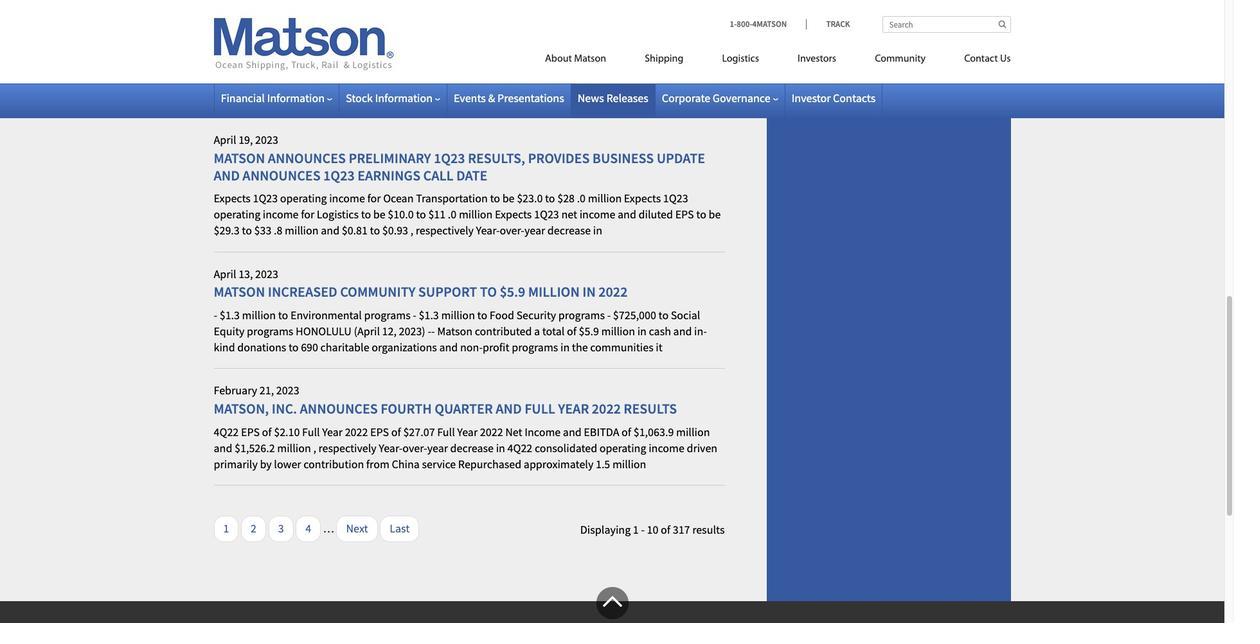 Task type: locate. For each thing, give the bounding box(es) containing it.
of right total
[[567, 324, 577, 339]]

1 vertical spatial 3
[[278, 521, 284, 536]]

12,
[[382, 324, 397, 339]]

million up board
[[441, 15, 493, 33]]

last
[[390, 521, 410, 536]]

and inside 'february 21, 2023 matson, inc. announces fourth quarter and full year 2022 results'
[[496, 400, 522, 418]]

1 horizontal spatial respectively
[[416, 223, 474, 238]]

1q23 up $33
[[253, 191, 278, 206]]

dividend
[[467, 32, 526, 50]]

and inside matson announces addition of 3 million shares to existing share repurchase program and quarterly dividend of $0.31 per share
[[364, 32, 390, 50]]

to inside matson announces addition of 3 million shares to existing share repurchase program and quarterly dividend of $0.31 per share
[[547, 15, 564, 33]]

in up "in"
[[593, 223, 603, 238]]

decrease
[[548, 223, 591, 238], [450, 441, 494, 456]]

adding
[[384, 73, 418, 88]]

april inside april 19, 2023 matson announces preliminary 1q23 results, provides business update and announces 1q23 earnings call date
[[214, 133, 236, 148]]

to up cash
[[659, 308, 669, 323]]

, up the contribution
[[313, 441, 316, 456]]

eps up from
[[370, 425, 389, 439]]

matson for matson announces preliminary 1q23 results, provides business update and announces 1q23 earnings call date
[[214, 149, 265, 167]]

million up lower
[[277, 441, 311, 456]]

1 vertical spatial year
[[427, 441, 448, 456]]

million down support
[[441, 308, 475, 323]]

charitable
[[321, 340, 369, 355]]

2025
[[528, 90, 551, 104]]

2
[[251, 521, 257, 536]]

1 vertical spatial a
[[534, 324, 540, 339]]

honolulu up the carrier
[[214, 57, 270, 72]]

year
[[322, 425, 343, 439], [457, 425, 478, 439]]

1 horizontal spatial program
[[404, 90, 445, 104]]

1 vertical spatial to
[[480, 283, 497, 301]]

eps up $1,526.2
[[241, 425, 260, 439]]

to
[[547, 15, 564, 33], [480, 283, 497, 301]]

and up /prnewswire/
[[364, 32, 390, 50]]

0 vertical spatial 3
[[431, 15, 439, 33]]

2023 inside 'february 21, 2023 matson, inc. announces fourth quarter and full year 2022 results'
[[276, 383, 299, 398]]

0 horizontal spatial and
[[214, 166, 240, 184]]

1 horizontal spatial full
[[437, 425, 455, 439]]

1-800-4matson
[[730, 19, 787, 30]]

1 horizontal spatial ,
[[313, 441, 316, 456]]

1 vertical spatial april
[[214, 133, 236, 148]]

0 vertical spatial respectively
[[416, 223, 474, 238]]

1 vertical spatial million
[[528, 283, 580, 301]]

contacts
[[833, 91, 876, 105]]

1 vertical spatial operating
[[214, 207, 261, 222]]

income down $1,063.9
[[649, 441, 685, 456]]

and
[[364, 32, 390, 50], [214, 166, 240, 184], [496, 400, 522, 418]]

1 information from the left
[[267, 91, 325, 105]]

footer
[[0, 588, 1225, 624]]

approximately
[[524, 457, 594, 472]]

1 horizontal spatial matson
[[574, 54, 606, 64]]

matson
[[574, 54, 606, 64], [437, 324, 473, 339]]

1 horizontal spatial year
[[525, 223, 545, 238]]

1 vertical spatial $5.9
[[579, 324, 599, 339]]

1 left 2
[[223, 521, 229, 536]]

1 vertical spatial and
[[214, 166, 240, 184]]

be right 'diluted'
[[709, 207, 721, 222]]

matson up the carrier
[[214, 15, 265, 33]]

a inside - $1.3 million to environmental programs - $1.3 million to food security programs - $725,000 to social equity programs honolulu (april 12, 2023) -- matson contributed a total of $5.9 million in cash and in- kind donations to 690 charitable organizations and non-profit programs in the communities it
[[534, 324, 540, 339]]

3 up the
[[431, 15, 439, 33]]

2 horizontal spatial eps
[[676, 207, 694, 222]]

$10.0
[[388, 207, 414, 222]]

over- inside expects 1q23 operating income for ocean transportation to be $23.0 to $28 .0 million expects 1q23 operating income for logistics to be $10.0 to $11 .0 million expects 1q23 net income and diluted eps to be $29.3 to $33 .8 million and $0.81 to $0.93 , respectively year-over-year decrease in
[[500, 223, 525, 238]]

matson
[[214, 15, 265, 33], [214, 149, 265, 167], [214, 283, 265, 301]]

$1.3 up equity
[[220, 308, 240, 323]]

1 vertical spatial decrease
[[450, 441, 494, 456]]

1 horizontal spatial honolulu
[[296, 324, 352, 339]]

1 vertical spatial 4q22
[[508, 441, 533, 456]]

governance
[[713, 91, 771, 105]]

expects up the $29.3 at the left of the page
[[214, 191, 251, 206]]

for up .8 million
[[301, 207, 315, 222]]

programs down "in"
[[559, 308, 605, 323]]

1 horizontal spatial $1.3
[[419, 308, 439, 323]]

to right 'diluted'
[[697, 207, 707, 222]]

2 vertical spatial ,
[[313, 441, 316, 456]]

-
[[415, 57, 418, 72], [418, 57, 422, 72], [214, 308, 217, 323], [413, 308, 417, 323], [607, 308, 611, 323], [428, 324, 431, 339], [431, 324, 435, 339], [641, 523, 645, 538]]

decrease down net
[[548, 223, 591, 238]]

top menu navigation
[[487, 48, 1011, 74]]

0 vertical spatial year
[[525, 223, 545, 238]]

matson inside 'link'
[[574, 54, 606, 64]]

matson inside matson announces addition of 3 million shares to existing share repurchase program and quarterly dividend of $0.31 per share
[[214, 15, 265, 33]]

0 horizontal spatial 1
[[223, 521, 229, 536]]

1 vertical spatial matson
[[214, 149, 265, 167]]

3 inside matson announces addition of 3 million shares to existing share repurchase program and quarterly dividend of $0.31 per share
[[431, 15, 439, 33]]

in
[[583, 283, 596, 301]]

2 horizontal spatial operating
[[600, 441, 647, 456]]

in
[[269, 73, 278, 88], [593, 223, 603, 238], [638, 324, 647, 339], [561, 340, 570, 355], [496, 441, 505, 456]]

matson inside april 19, 2023 matson announces preliminary 1q23 results, provides business update and announces 1q23 earnings call date
[[214, 149, 265, 167]]

logistics inside top menu navigation
[[722, 54, 759, 64]]

of right addition
[[412, 15, 428, 33]]

april left 19,
[[214, 133, 236, 148]]

matx),
[[640, 57, 673, 72]]

$1,063.9
[[634, 425, 674, 439]]

1 horizontal spatial and
[[364, 32, 390, 50]]

2 vertical spatial april
[[214, 267, 236, 281]]

1 horizontal spatial decrease
[[548, 223, 591, 238]]

million
[[448, 73, 482, 88], [612, 73, 646, 88], [242, 308, 276, 323], [441, 308, 475, 323], [602, 324, 635, 339], [676, 425, 710, 439], [277, 441, 311, 456], [613, 457, 646, 472]]

317
[[673, 523, 690, 538]]

income
[[329, 191, 365, 206], [263, 207, 299, 222], [580, 207, 616, 222], [649, 441, 685, 456]]

2023 right 27,
[[319, 57, 342, 72]]

us
[[1000, 54, 1011, 64]]

and up the net
[[496, 400, 522, 418]]

announces
[[268, 15, 346, 33], [268, 149, 346, 167], [243, 166, 321, 184], [300, 400, 378, 418]]

stock
[[346, 91, 373, 105]]

program down three
[[404, 90, 445, 104]]

$5.9 inside april 13, 2023 matson increased community support to $5.9 million in 2022
[[500, 283, 526, 301]]

2023 inside april 13, 2023 matson increased community support to $5.9 million in 2022
[[255, 267, 278, 281]]

year down $23.0
[[525, 223, 545, 238]]

over- down $23.0
[[500, 223, 525, 238]]

$2.10
[[274, 425, 300, 439]]

million up driven
[[676, 425, 710, 439]]

events & presentations
[[454, 91, 564, 105]]

financial
[[221, 91, 265, 105]]

the left 'communities'
[[572, 340, 588, 355]]

None search field
[[882, 16, 1011, 33]]

the inside - $1.3 million to environmental programs - $1.3 million to food security programs - $725,000 to social equity programs honolulu (april 12, 2023) -- matson contributed a total of $5.9 million in cash and in- kind donations to 690 charitable organizations and non-profit programs in the communities it
[[572, 340, 588, 355]]

full down matson, inc. announces fourth quarter and full year 2022 results link on the bottom
[[437, 425, 455, 439]]

1 horizontal spatial expects
[[495, 207, 532, 222]]

0 horizontal spatial $1.3
[[220, 308, 240, 323]]

year up the contribution
[[322, 425, 343, 439]]

kind
[[214, 340, 235, 355]]

matson up non-
[[437, 324, 473, 339]]

business
[[593, 149, 654, 167]]

corporate governance
[[662, 91, 771, 105]]

to up $0.81
[[361, 207, 371, 222]]

$5.9
[[500, 283, 526, 301], [579, 324, 599, 339]]

0 horizontal spatial to
[[480, 283, 497, 301]]

0 vertical spatial over-
[[500, 223, 525, 238]]

0 vertical spatial operating
[[280, 191, 327, 206]]

0 vertical spatial a
[[675, 57, 681, 72]]

, right $0.93
[[411, 223, 414, 238]]

over- inside 4q22 eps of $2.10 full year 2022 eps of $27.07 full year 2022 net income and ebitda of $1,063.9 million and $1,526.2 million , respectively year-over-year decrease in 4q22 consolidated operating income driven primarily by lower contribution from china service repurchased approximately 1.5 million
[[403, 441, 427, 456]]

2023 right 19,
[[255, 133, 278, 148]]

2 full from the left
[[437, 425, 455, 439]]

program
[[299, 32, 361, 50]]

0 vertical spatial matson
[[214, 15, 265, 33]]

(nyse:
[[607, 57, 638, 72]]

.0 million right '$28'
[[577, 191, 622, 206]]

0 horizontal spatial ,
[[272, 57, 275, 72]]

0 vertical spatial year-
[[476, 223, 500, 238]]

0 horizontal spatial year
[[322, 425, 343, 439]]

10
[[647, 523, 659, 538]]

honolulu , april 27, 2023 /prnewswire/ -- the board of directors of matson, inc. (nyse: matx), a leading u.s. carrier in the pacific, approved adding three million shares to the existing nine million share repurchase program and extending the program to december 31, 2025 .
[[214, 57, 719, 104]]

logistics down 800- at the top right of the page
[[722, 54, 759, 64]]

decrease up "repurchased"
[[450, 441, 494, 456]]

over- down $27.07
[[403, 441, 427, 456]]

and left 'diluted'
[[618, 207, 636, 222]]

programs up 12,
[[364, 308, 411, 323]]

matson inside april 13, 2023 matson increased community support to $5.9 million in 2022
[[214, 283, 265, 301]]

1 horizontal spatial year
[[457, 425, 478, 439]]

and down 19,
[[214, 166, 240, 184]]

1.5
[[596, 457, 610, 472]]

1 vertical spatial logistics
[[317, 207, 359, 222]]

0 vertical spatial .0 million
[[577, 191, 622, 206]]

april inside honolulu , april 27, 2023 /prnewswire/ -- the board of directors of matson, inc. (nyse: matx), a leading u.s. carrier in the pacific, approved adding three million shares to the existing nine million share repurchase program and extending the program to december 31, 2025 .
[[277, 57, 300, 72]]

.8 million
[[274, 223, 319, 238]]

1 horizontal spatial a
[[675, 57, 681, 72]]

1q23 left earnings
[[323, 166, 355, 184]]

million down board
[[448, 73, 482, 88]]

a down "security"
[[534, 324, 540, 339]]

april inside april 13, 2023 matson increased community support to $5.9 million in 2022
[[214, 267, 236, 281]]

directors
[[488, 57, 532, 72]]

expects
[[214, 191, 251, 206], [624, 191, 661, 206], [495, 207, 532, 222]]

0 horizontal spatial decrease
[[450, 441, 494, 456]]

1 horizontal spatial 3
[[431, 15, 439, 33]]

environmental
[[291, 308, 362, 323]]

0 horizontal spatial of
[[412, 15, 428, 33]]

0 horizontal spatial over-
[[403, 441, 427, 456]]

2 horizontal spatial and
[[496, 400, 522, 418]]

back to top image
[[596, 588, 629, 620]]

0 vertical spatial april
[[277, 57, 300, 72]]

communities
[[590, 340, 654, 355]]

be left $23.0
[[503, 191, 515, 206]]

honolulu inside - $1.3 million to environmental programs - $1.3 million to food security programs - $725,000 to social equity programs honolulu (april 12, 2023) -- matson contributed a total of $5.9 million in cash and in- kind donations to 690 charitable organizations and non-profit programs in the communities it
[[296, 324, 352, 339]]

april 19, 2023 matson announces preliminary 1q23 results, provides business update and announces 1q23 earnings call date
[[214, 133, 705, 184]]

increased
[[268, 283, 337, 301]]

expects up 'diluted'
[[624, 191, 661, 206]]

matson inside - $1.3 million to environmental programs - $1.3 million to food security programs - $725,000 to social equity programs honolulu (april 12, 2023) -- matson contributed a total of $5.9 million in cash and in- kind donations to 690 charitable organizations and non-profit programs in the communities it
[[437, 324, 473, 339]]

.0 million
[[577, 191, 622, 206], [448, 207, 493, 222]]

matson down 13,
[[214, 283, 265, 301]]

2 matson from the top
[[214, 149, 265, 167]]

to left $11 on the top of page
[[416, 207, 426, 222]]

year- down the "transportation"
[[476, 223, 500, 238]]

respectively up the contribution
[[319, 441, 377, 456]]

april left 27,
[[277, 57, 300, 72]]

1 vertical spatial ,
[[411, 223, 414, 238]]

1 vertical spatial honolulu
[[296, 324, 352, 339]]

nine
[[588, 73, 610, 88]]

4q22 down the net
[[508, 441, 533, 456]]

2022 right "in"
[[599, 283, 628, 301]]

1 vertical spatial .0 million
[[448, 207, 493, 222]]

, down repurchase
[[272, 57, 275, 72]]

income inside 4q22 eps of $2.10 full year 2022 eps of $27.07 full year 2022 net income and ebitda of $1,063.9 million and $1,526.2 million , respectively year-over-year decrease in 4q22 consolidated operating income driven primarily by lower contribution from china service repurchased approximately 1.5 million
[[649, 441, 685, 456]]

for left ocean
[[367, 191, 381, 206]]

1 vertical spatial respectively
[[319, 441, 377, 456]]

0 vertical spatial ,
[[272, 57, 275, 72]]

0 vertical spatial million
[[441, 15, 493, 33]]

corporate
[[662, 91, 711, 105]]

0 vertical spatial and
[[364, 32, 390, 50]]

a right matx),
[[675, 57, 681, 72]]

operating up .8 million
[[280, 191, 327, 206]]

0 horizontal spatial year-
[[379, 441, 403, 456]]

1 horizontal spatial information
[[375, 91, 433, 105]]

2 horizontal spatial ,
[[411, 223, 414, 238]]

0 horizontal spatial 3
[[278, 521, 284, 536]]

…
[[323, 521, 334, 536]]

$5.9 up food
[[500, 283, 526, 301]]

1 horizontal spatial over-
[[500, 223, 525, 238]]

next
[[346, 521, 368, 536]]

1 horizontal spatial of
[[529, 32, 545, 50]]

0 vertical spatial matson
[[574, 54, 606, 64]]

0 horizontal spatial expects
[[214, 191, 251, 206]]

2023 up inc.
[[276, 383, 299, 398]]

income up .8 million
[[263, 207, 299, 222]]

board
[[445, 57, 474, 72]]

0 horizontal spatial information
[[267, 91, 325, 105]]

net
[[505, 425, 523, 439]]

program down pacific,
[[270, 90, 312, 104]]

2023 inside april 19, 2023 matson announces preliminary 1q23 results, provides business update and announces 1q23 earnings call date
[[255, 133, 278, 148]]

1 vertical spatial year-
[[379, 441, 403, 456]]

announces inside 'february 21, 2023 matson, inc. announces fourth quarter and full year 2022 results'
[[300, 400, 378, 418]]

0 horizontal spatial for
[[301, 207, 315, 222]]

year inside 4q22 eps of $2.10 full year 2022 eps of $27.07 full year 2022 net income and ebitda of $1,063.9 million and $1,526.2 million , respectively year-over-year decrease in 4q22 consolidated operating income driven primarily by lower contribution from china service repurchased approximately 1.5 million
[[427, 441, 448, 456]]

0 horizontal spatial logistics
[[317, 207, 359, 222]]

million up "security"
[[528, 283, 580, 301]]

year- inside 4q22 eps of $2.10 full year 2022 eps of $27.07 full year 2022 net income and ebitda of $1,063.9 million and $1,526.2 million , respectively year-over-year decrease in 4q22 consolidated operating income driven primarily by lower contribution from china service repurchased approximately 1.5 million
[[379, 441, 403, 456]]

eps
[[676, 207, 694, 222], [241, 425, 260, 439], [370, 425, 389, 439]]

0 vertical spatial honolulu
[[214, 57, 270, 72]]

to inside april 13, 2023 matson increased community support to $5.9 million in 2022
[[480, 283, 497, 301]]

honolulu
[[214, 57, 270, 72], [296, 324, 352, 339]]

respectively inside 4q22 eps of $2.10 full year 2022 eps of $27.07 full year 2022 net income and ebitda of $1,063.9 million and $1,526.2 million , respectively year-over-year decrease in 4q22 consolidated operating income driven primarily by lower contribution from china service repurchased approximately 1.5 million
[[319, 441, 377, 456]]

investors
[[798, 54, 837, 64]]

0 horizontal spatial matson
[[437, 324, 473, 339]]

april left 13,
[[214, 267, 236, 281]]

honolulu inside honolulu , april 27, 2023 /prnewswire/ -- the board of directors of matson, inc. (nyse: matx), a leading u.s. carrier in the pacific, approved adding three million shares to the existing nine million share repurchase program and extending the program to december 31, 2025 .
[[214, 57, 270, 72]]

1q23 left net
[[534, 207, 559, 222]]

1 matson from the top
[[214, 15, 265, 33]]

approved
[[336, 73, 382, 88]]

news
[[578, 91, 604, 105]]

2023 for increased
[[255, 267, 278, 281]]

,
[[272, 57, 275, 72], [411, 223, 414, 238], [313, 441, 316, 456]]

of inside - $1.3 million to environmental programs - $1.3 million to food security programs - $725,000 to social equity programs honolulu (april 12, 2023) -- matson contributed a total of $5.9 million in cash and in- kind donations to 690 charitable organizations and non-profit programs in the communities it
[[567, 324, 577, 339]]

programs
[[364, 308, 411, 323], [559, 308, 605, 323], [247, 324, 293, 339], [512, 340, 558, 355]]

4
[[306, 521, 311, 536]]

0 horizontal spatial operating
[[214, 207, 261, 222]]

$0.93
[[382, 223, 408, 238]]

2 vertical spatial and
[[496, 400, 522, 418]]

2023 right 13,
[[255, 267, 278, 281]]

security
[[517, 308, 556, 323]]

1 horizontal spatial operating
[[280, 191, 327, 206]]

to up about at the left of page
[[547, 15, 564, 33]]

organizations
[[372, 340, 437, 355]]

be
[[503, 191, 515, 206], [373, 207, 386, 222], [709, 207, 721, 222]]

0 vertical spatial for
[[367, 191, 381, 206]]

1 vertical spatial over-
[[403, 441, 427, 456]]

0 vertical spatial decrease
[[548, 223, 591, 238]]

next link
[[337, 516, 378, 543]]

contact
[[965, 54, 998, 64]]

1 horizontal spatial be
[[503, 191, 515, 206]]

1 horizontal spatial 1
[[633, 523, 639, 538]]

to left food
[[477, 308, 487, 323]]

million up releases at the top
[[612, 73, 646, 88]]

0 horizontal spatial $5.9
[[500, 283, 526, 301]]

consolidated
[[535, 441, 597, 456]]

0 vertical spatial to
[[547, 15, 564, 33]]

0 horizontal spatial respectively
[[319, 441, 377, 456]]

of left $27.07
[[391, 425, 401, 439]]

in up financial information
[[269, 73, 278, 88]]

information down adding
[[375, 91, 433, 105]]

3 right 2
[[278, 521, 284, 536]]

call
[[423, 166, 454, 184]]

3 matson from the top
[[214, 283, 265, 301]]

of right board
[[476, 57, 486, 72]]

1 year from the left
[[322, 425, 343, 439]]

matson increased community support to $5.9 million in 2022 link
[[214, 283, 628, 301]]

0 vertical spatial $5.9
[[500, 283, 526, 301]]

$5.9 inside - $1.3 million to environmental programs - $1.3 million to food security programs - $725,000 to social equity programs honolulu (april 12, 2023) -- matson contributed a total of $5.9 million in cash and in- kind donations to 690 charitable organizations and non-profit programs in the communities it
[[579, 324, 599, 339]]

corporate governance link
[[662, 91, 778, 105]]

matson for matson increased community support to $5.9 million in 2022
[[214, 283, 265, 301]]

expects down $23.0
[[495, 207, 532, 222]]

information down pacific,
[[267, 91, 325, 105]]

1 horizontal spatial year-
[[476, 223, 500, 238]]

2 vertical spatial operating
[[600, 441, 647, 456]]

1 horizontal spatial 4q22
[[508, 441, 533, 456]]

of left $0.31
[[529, 32, 545, 50]]

1 horizontal spatial $5.9
[[579, 324, 599, 339]]

2 information from the left
[[375, 91, 433, 105]]

1 horizontal spatial logistics
[[722, 54, 759, 64]]

share up shipping
[[626, 15, 667, 33]]

0 horizontal spatial full
[[302, 425, 320, 439]]

matson down 19,
[[214, 149, 265, 167]]

0 horizontal spatial year
[[427, 441, 448, 456]]

$1.3
[[220, 308, 240, 323], [419, 308, 439, 323]]

1q23 up 'diluted'
[[663, 191, 688, 206]]

0 horizontal spatial honolulu
[[214, 57, 270, 72]]

1 $1.3 from the left
[[220, 308, 240, 323]]

0 horizontal spatial .0 million
[[448, 207, 493, 222]]



Task type: vqa. For each thing, say whether or not it's contained in the screenshot.
its
no



Task type: describe. For each thing, give the bounding box(es) containing it.
inc.
[[272, 400, 297, 418]]

2022 inside 'february 21, 2023 matson, inc. announces fourth quarter and full year 2022 results'
[[592, 400, 621, 418]]

about matson link
[[526, 48, 626, 74]]

social
[[671, 308, 700, 323]]

1 horizontal spatial for
[[367, 191, 381, 206]]

to down increased
[[278, 308, 288, 323]]

2023 for inc.
[[276, 383, 299, 398]]

to for $5.9
[[480, 283, 497, 301]]

news releases link
[[578, 91, 649, 105]]

to left '$28'
[[545, 191, 555, 206]]

of right ebitda
[[622, 425, 631, 439]]

million up 'communities'
[[602, 324, 635, 339]]

information for stock information
[[375, 91, 433, 105]]

service
[[422, 457, 456, 472]]

stock information
[[346, 91, 433, 105]]

to for existing
[[547, 15, 564, 33]]

year- inside expects 1q23 operating income for ocean transportation to be $23.0 to $28 .0 million expects 1q23 operating income for logistics to be $10.0 to $11 .0 million expects 1q23 net income and diluted eps to be $29.3 to $33 .8 million and $0.81 to $0.93 , respectively year-over-year decrease in
[[476, 223, 500, 238]]

update
[[657, 149, 705, 167]]

the up financial information link
[[281, 73, 297, 88]]

1 program from the left
[[270, 90, 312, 104]]

by
[[260, 457, 272, 472]]

addition
[[349, 15, 409, 33]]

financial information link
[[221, 91, 332, 105]]

decrease inside expects 1q23 operating income for ocean transportation to be $23.0 to $28 .0 million expects 1q23 operating income for logistics to be $10.0 to $11 .0 million expects 1q23 net income and diluted eps to be $29.3 to $33 .8 million and $0.81 to $0.93 , respectively year-over-year decrease in
[[548, 223, 591, 238]]

u.s.
[[214, 73, 233, 88]]

about matson
[[545, 54, 606, 64]]

year
[[558, 400, 589, 418]]

matson,
[[214, 400, 269, 418]]

690
[[301, 340, 318, 355]]

community link
[[856, 48, 945, 74]]

a inside honolulu , april 27, 2023 /prnewswire/ -- the board of directors of matson, inc. (nyse: matx), a leading u.s. carrier in the pacific, approved adding three million shares to the existing nine million share repurchase program and extending the program to december 31, 2025 .
[[675, 57, 681, 72]]

2023 for announces
[[255, 133, 278, 148]]

events
[[454, 91, 486, 105]]

shares
[[496, 15, 544, 33]]

april 13, 2023 matson increased community support to $5.9 million in 2022
[[214, 267, 628, 301]]

$23.0
[[517, 191, 543, 206]]

operating inside 4q22 eps of $2.10 full year 2022 eps of $27.07 full year 2022 net income and ebitda of $1,063.9 million and $1,526.2 million , respectively year-over-year decrease in 4q22 consolidated operating income driven primarily by lower contribution from china service repurchased approximately 1.5 million
[[600, 441, 647, 456]]

of left $2.10
[[262, 425, 272, 439]]

0 vertical spatial 4q22
[[214, 425, 239, 439]]

matson announces addition of 3 million shares to existing share repurchase program and quarterly dividend of $0.31 per share link
[[214, 15, 667, 50]]

and inside april 19, 2023 matson announces preliminary 1q23 results, provides business update and announces 1q23 earnings call date
[[214, 166, 240, 184]]

the up 2025
[[531, 73, 546, 88]]

information for financial information
[[267, 91, 325, 105]]

, inside 4q22 eps of $2.10 full year 2022 eps of $27.07 full year 2022 net income and ebitda of $1,063.9 million and $1,526.2 million , respectively year-over-year decrease in 4q22 consolidated operating income driven primarily by lower contribution from china service repurchased approximately 1.5 million
[[313, 441, 316, 456]]

2022 up from
[[345, 425, 368, 439]]

logistics inside expects 1q23 operating income for ocean transportation to be $23.0 to $28 .0 million expects 1q23 operating income for logistics to be $10.0 to $11 .0 million expects 1q23 net income and diluted eps to be $29.3 to $33 .8 million and $0.81 to $0.93 , respectively year-over-year decrease in
[[317, 207, 359, 222]]

last link
[[380, 516, 419, 543]]

in down total
[[561, 340, 570, 355]]

results
[[693, 523, 725, 538]]

1 inside 1 link
[[223, 521, 229, 536]]

of right "10"
[[661, 523, 671, 538]]

programs up donations
[[247, 324, 293, 339]]

quarterly
[[393, 32, 464, 50]]

3 link
[[269, 516, 294, 543]]

inc.
[[587, 57, 604, 72]]

in inside 4q22 eps of $2.10 full year 2022 eps of $27.07 full year 2022 net income and ebitda of $1,063.9 million and $1,526.2 million , respectively year-over-year decrease in 4q22 consolidated operating income driven primarily by lower contribution from china service repurchased approximately 1.5 million
[[496, 441, 505, 456]]

existing
[[549, 73, 586, 88]]

million inside matson announces addition of 3 million shares to existing share repurchase program and quarterly dividend of $0.31 per share
[[441, 15, 493, 33]]

million up donations
[[242, 308, 276, 323]]

million inside april 13, 2023 matson increased community support to $5.9 million in 2022
[[528, 283, 580, 301]]

releases
[[607, 91, 649, 105]]

cash
[[649, 324, 671, 339]]

and inside honolulu , april 27, 2023 /prnewswire/ -- the board of directors of matson, inc. (nyse: matx), a leading u.s. carrier in the pacific, approved adding three million shares to the existing nine million share repurchase program and extending the program to december 31, 2025 .
[[314, 90, 333, 104]]

million right 1.5 at the left of the page
[[613, 457, 646, 472]]

$27.07
[[403, 425, 435, 439]]

february
[[214, 383, 257, 398]]

food
[[490, 308, 514, 323]]

decrease inside 4q22 eps of $2.10 full year 2022 eps of $27.07 full year 2022 net income and ebitda of $1,063.9 million and $1,526.2 million , respectively year-over-year decrease in 4q22 consolidated operating income driven primarily by lower contribution from china service repurchased approximately 1.5 million
[[450, 441, 494, 456]]

to left december
[[447, 90, 457, 104]]

shipping link
[[626, 48, 703, 74]]

$33
[[254, 223, 272, 238]]

to left $33
[[242, 223, 252, 238]]

from
[[366, 457, 390, 472]]

/prnewswire/
[[344, 57, 413, 72]]

4 link
[[296, 516, 321, 543]]

to up '31,'
[[518, 73, 528, 88]]

december
[[460, 90, 509, 104]]

and left $0.81
[[321, 223, 340, 238]]

in down $725,000
[[638, 324, 647, 339]]

2 program from the left
[[404, 90, 445, 104]]

investors link
[[779, 48, 856, 74]]

of left about at the left of page
[[534, 57, 544, 72]]

and up primarily on the bottom left of the page
[[214, 441, 232, 456]]

1 vertical spatial for
[[301, 207, 315, 222]]

announces inside matson announces addition of 3 million shares to existing share repurchase program and quarterly dividend of $0.31 per share
[[268, 15, 346, 33]]

1q23 up the "transportation"
[[434, 149, 465, 167]]

search image
[[999, 20, 1007, 28]]

shares
[[484, 73, 516, 88]]

share
[[648, 73, 675, 88]]

contributed
[[475, 324, 532, 339]]

programs down total
[[512, 340, 558, 355]]

and up consolidated at the left of page
[[563, 425, 582, 439]]

2 horizontal spatial expects
[[624, 191, 661, 206]]

donations
[[237, 340, 286, 355]]

repurchase
[[214, 90, 268, 104]]

2 $1.3 from the left
[[419, 308, 439, 323]]

contribution
[[304, 457, 364, 472]]

date
[[457, 166, 488, 184]]

(april
[[354, 324, 380, 339]]

19,
[[239, 133, 253, 148]]

$29.3
[[214, 223, 240, 238]]

diluted
[[639, 207, 673, 222]]

the
[[424, 57, 443, 72]]

matson, inc. announces fourth quarter and full year 2022 results link
[[214, 400, 677, 418]]

april for announces
[[214, 133, 236, 148]]

1 full from the left
[[302, 425, 320, 439]]

2 horizontal spatial be
[[709, 207, 721, 222]]

provides
[[528, 149, 590, 167]]

0 horizontal spatial eps
[[241, 425, 260, 439]]

income up $0.81
[[329, 191, 365, 206]]

community
[[340, 283, 416, 301]]

matson image
[[214, 18, 394, 71]]

respectively inside expects 1q23 operating income for ocean transportation to be $23.0 to $28 .0 million expects 1q23 operating income for logistics to be $10.0 to $11 .0 million expects 1q23 net income and diluted eps to be $29.3 to $33 .8 million and $0.81 to $0.93 , respectively year-over-year decrease in
[[416, 223, 474, 238]]

april for increased
[[214, 267, 236, 281]]

27,
[[302, 57, 316, 72]]

1 horizontal spatial eps
[[370, 425, 389, 439]]

matson,
[[546, 57, 584, 72]]

Search search field
[[882, 16, 1011, 33]]

4matson
[[753, 19, 787, 30]]

2023)
[[399, 324, 426, 339]]

share up (nyse:
[[611, 32, 652, 50]]

events & presentations link
[[454, 91, 564, 105]]

net
[[562, 207, 577, 222]]

, inside expects 1q23 operating income for ocean transportation to be $23.0 to $28 .0 million expects 1q23 operating income for logistics to be $10.0 to $11 .0 million expects 1q23 net income and diluted eps to be $29.3 to $33 .8 million and $0.81 to $0.93 , respectively year-over-year decrease in
[[411, 223, 414, 238]]

displaying 1 - 10 of 317 results
[[580, 523, 725, 538]]

contact us link
[[945, 48, 1011, 74]]

to left $23.0
[[490, 191, 500, 206]]

in inside expects 1q23 operating income for ocean transportation to be $23.0 to $28 .0 million expects 1q23 operating income for logistics to be $10.0 to $11 .0 million expects 1q23 net income and diluted eps to be $29.3 to $33 .8 million and $0.81 to $0.93 , respectively year-over-year decrease in
[[593, 223, 603, 238]]

2023 inside honolulu , april 27, 2023 /prnewswire/ -- the board of directors of matson, inc. (nyse: matx), a leading u.s. carrier in the pacific, approved adding three million shares to the existing nine million share repurchase program and extending the program to december 31, 2025 .
[[319, 57, 342, 72]]

and left non-
[[439, 340, 458, 355]]

stock information link
[[346, 91, 440, 105]]

income right net
[[580, 207, 616, 222]]

eps inside expects 1q23 operating income for ocean transportation to be $23.0 to $28 .0 million expects 1q23 operating income for logistics to be $10.0 to $11 .0 million expects 1q23 net income and diluted eps to be $29.3 to $33 .8 million and $0.81 to $0.93 , respectively year-over-year decrease in
[[676, 207, 694, 222]]

year inside expects 1q23 operating income for ocean transportation to be $23.0 to $28 .0 million expects 1q23 operating income for logistics to be $10.0 to $11 .0 million expects 1q23 net income and diluted eps to be $29.3 to $33 .8 million and $0.81 to $0.93 , respectively year-over-year decrease in
[[525, 223, 545, 238]]

- $1.3 million to environmental programs - $1.3 million to food security programs - $725,000 to social equity programs honolulu (april 12, 2023) -- matson contributed a total of $5.9 million in cash and in- kind donations to 690 charitable organizations and non-profit programs in the communities it
[[214, 308, 707, 355]]

1 horizontal spatial .0 million
[[577, 191, 622, 206]]

2 year from the left
[[457, 425, 478, 439]]

and down social
[[674, 324, 692, 339]]

13,
[[239, 267, 253, 281]]

equity
[[214, 324, 245, 339]]

$0.31
[[548, 32, 581, 50]]

2022 inside april 13, 2023 matson increased community support to $5.9 million in 2022
[[599, 283, 628, 301]]

in inside honolulu , april 27, 2023 /prnewswire/ -- the board of directors of matson, inc. (nyse: matx), a leading u.s. carrier in the pacific, approved adding three million shares to the existing nine million share repurchase program and extending the program to december 31, 2025 .
[[269, 73, 278, 88]]

ocean
[[383, 191, 414, 206]]

31,
[[511, 90, 526, 104]]

2 link
[[241, 516, 266, 543]]

support
[[418, 283, 477, 301]]

total
[[542, 324, 565, 339]]

the down adding
[[385, 90, 401, 104]]

leading
[[683, 57, 719, 72]]

0 horizontal spatial be
[[373, 207, 386, 222]]

per
[[584, 32, 608, 50]]

track link
[[807, 19, 850, 30]]

community
[[875, 54, 926, 64]]

to left 690
[[289, 340, 299, 355]]

1-800-4matson link
[[730, 19, 807, 30]]

full
[[525, 400, 555, 418]]

china
[[392, 457, 420, 472]]

, inside honolulu , april 27, 2023 /prnewswire/ -- the board of directors of matson, inc. (nyse: matx), a leading u.s. carrier in the pacific, approved adding three million shares to the existing nine million share repurchase program and extending the program to december 31, 2025 .
[[272, 57, 275, 72]]

ebitda
[[584, 425, 620, 439]]

$28
[[558, 191, 575, 206]]

2022 left the net
[[480, 425, 503, 439]]

matson announces addition of 3 million shares to existing share repurchase program and quarterly dividend of $0.31 per share
[[214, 15, 667, 50]]

investor contacts
[[792, 91, 876, 105]]

income
[[525, 425, 561, 439]]

to left $0.93
[[370, 223, 380, 238]]

about
[[545, 54, 572, 64]]



